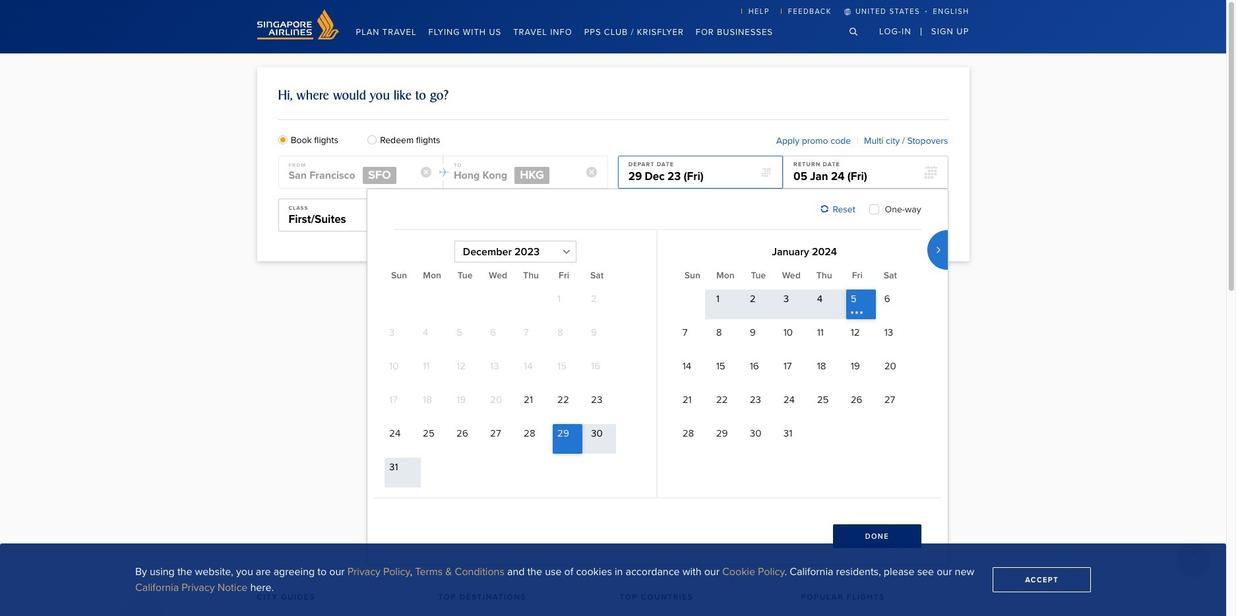 Task type: vqa. For each thing, say whether or not it's contained in the screenshot.
close circle icon
yes



Task type: locate. For each thing, give the bounding box(es) containing it.
3   text field from the left
[[619, 156, 782, 189]]

None text field
[[279, 199, 549, 232], [455, 242, 576, 262], [279, 199, 549, 232], [455, 242, 576, 262]]

1   text field from the left
[[279, 156, 423, 189]]

close circle image
[[420, 166, 433, 179]]

  text field
[[279, 156, 423, 189], [444, 156, 588, 189], [619, 156, 782, 189], [784, 156, 948, 189]]



Task type: describe. For each thing, give the bounding box(es) containing it.
4   text field from the left
[[784, 156, 948, 189]]

2   text field from the left
[[444, 156, 588, 189]]

close circle image
[[585, 166, 599, 179]]

  text field
[[560, 199, 830, 232]]



